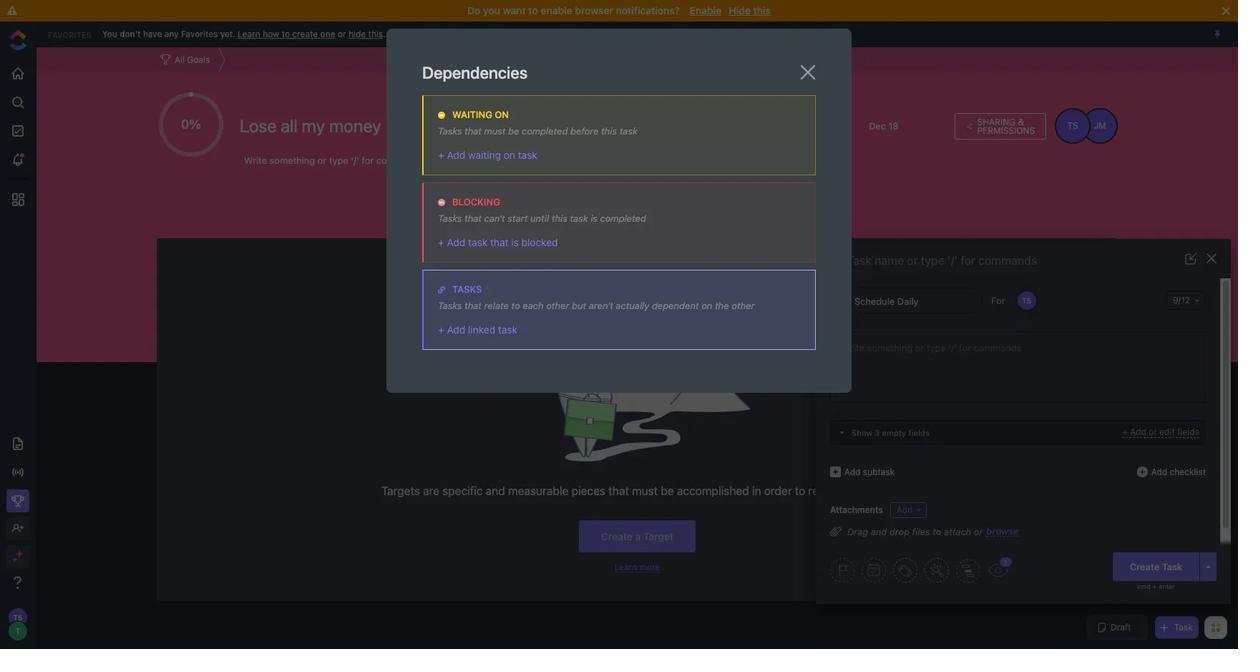 Task type: describe. For each thing, give the bounding box(es) containing it.
lose all my money
[[240, 115, 385, 136]]

0 horizontal spatial fields
[[909, 428, 930, 437]]

don't
[[120, 28, 141, 39]]

task down tasks that must be completed before this task
[[518, 149, 538, 161]]

hide
[[349, 28, 366, 39]]

reach
[[809, 485, 838, 498]]

specific
[[443, 485, 483, 498]]

create
[[292, 28, 318, 39]]

one
[[320, 28, 335, 39]]

be inside dependencies dialog
[[508, 125, 519, 137]]

any
[[165, 28, 179, 39]]

1 horizontal spatial is
[[591, 213, 598, 224]]

are
[[423, 485, 440, 498]]

+ add task that is blocked
[[438, 236, 558, 248]]

learn more link
[[615, 562, 660, 573]]

browser
[[575, 4, 614, 16]]

more
[[640, 562, 660, 573]]

edit
[[1160, 427, 1175, 437]]

that down can't
[[490, 236, 509, 248]]

in
[[752, 485, 762, 498]]

pieces
[[572, 485, 606, 498]]

show 3 empty fields
[[852, 428, 930, 437]]

task right linked at the left
[[498, 324, 518, 336]]

relate
[[484, 300, 509, 311]]

how
[[263, 28, 280, 39]]

notifications?
[[616, 4, 680, 16]]

all
[[281, 115, 298, 136]]

to right how
[[282, 28, 290, 39]]

3
[[875, 428, 880, 437]]

you
[[483, 4, 501, 16]]

tasks for add task that is blocked
[[438, 213, 462, 224]]

files
[[913, 526, 931, 537]]

enable
[[541, 4, 573, 16]]

tasks that must be completed before this task
[[438, 125, 638, 137]]

.
[[383, 28, 386, 39]]

hide this link
[[349, 28, 383, 39]]

0 horizontal spatial learn
[[238, 28, 260, 39]]

&
[[1018, 116, 1025, 127]]

my
[[302, 115, 325, 136]]

1 vertical spatial on
[[702, 300, 713, 311]]

dependent
[[652, 300, 699, 311]]

accomplished
[[677, 485, 749, 498]]

permissions
[[978, 125, 1035, 136]]

add for add or edit fields
[[1131, 427, 1147, 437]]

or inside custom fields element
[[1149, 427, 1158, 437]]

enable
[[690, 4, 722, 16]]

show
[[852, 428, 873, 437]]

add up your
[[845, 466, 861, 477]]

0 horizontal spatial on
[[504, 149, 515, 161]]

actually
[[616, 300, 650, 311]]

drop
[[890, 526, 910, 537]]

checklist
[[1170, 466, 1206, 477]]

each
[[523, 300, 544, 311]]

create task
[[1130, 561, 1183, 572]]

do
[[468, 4, 481, 16]]

1 horizontal spatial completed
[[600, 213, 647, 224]]

1 horizontal spatial and
[[871, 526, 887, 537]]

2 other from the left
[[732, 300, 755, 311]]

that for waiting
[[465, 125, 482, 137]]

cmd
[[1138, 583, 1151, 591]]

+ for + add or edit fields
[[1123, 427, 1128, 437]]

all goals link
[[157, 50, 214, 69]]

before
[[571, 125, 599, 137]]

you don't have any favorites yet. learn how to create one or hide this .
[[102, 28, 386, 39]]

task down can't
[[468, 236, 488, 248]]

but
[[572, 300, 586, 311]]

add checklist
[[1152, 466, 1206, 477]]

goal.
[[867, 485, 894, 498]]

must inside dependencies dialog
[[484, 125, 506, 137]]

on
[[495, 109, 509, 120]]

waiting
[[468, 149, 501, 161]]

1 vertical spatial be
[[661, 485, 674, 498]]

1 horizontal spatial favorites
[[181, 28, 218, 39]]

do you want to enable browser notifications? enable hide this
[[468, 4, 771, 16]]

sharing
[[978, 116, 1016, 127]]

you
[[102, 28, 117, 39]]

add left checklist
[[1152, 466, 1168, 477]]

that right the pieces
[[609, 485, 629, 498]]

targets
[[382, 485, 420, 498]]

tasks that relate to each other but aren't actually dependent on the other
[[438, 300, 755, 311]]

waiting
[[453, 109, 493, 120]]

1 vertical spatial must
[[632, 485, 658, 498]]

0 horizontal spatial and
[[486, 485, 505, 498]]

money
[[329, 115, 381, 136]]

measurable
[[508, 485, 569, 498]]

that for linked
[[465, 300, 482, 311]]

1 other from the left
[[546, 300, 570, 311]]



Task type: locate. For each thing, give the bounding box(es) containing it.
fields right edit
[[1178, 427, 1200, 437]]

add inside custom fields element
[[1131, 427, 1147, 437]]

task
[[1163, 561, 1183, 572], [1175, 622, 1194, 633]]

1 vertical spatial and
[[871, 526, 887, 537]]

1 vertical spatial completed
[[600, 213, 647, 224]]

1 vertical spatial task
[[1175, 622, 1194, 633]]

custom fields element
[[831, 420, 1206, 445]]

the
[[715, 300, 729, 311]]

add left linked at the left
[[447, 324, 466, 336]]

0 vertical spatial be
[[508, 125, 519, 137]]

1 vertical spatial learn
[[615, 562, 637, 573]]

+ for + add linked task
[[438, 324, 444, 336]]

on left the "the"
[[702, 300, 713, 311]]

is
[[591, 213, 598, 224], [511, 236, 519, 248]]

is down the start
[[511, 236, 519, 248]]

0 horizontal spatial or
[[338, 28, 346, 39]]

or right one
[[338, 28, 346, 39]]

add subtask
[[845, 466, 895, 477]]

completed
[[522, 125, 568, 137], [600, 213, 647, 224]]

task right before
[[620, 125, 638, 137]]

on right waiting
[[504, 149, 515, 161]]

blocked
[[522, 236, 558, 248]]

cmd + enter
[[1138, 583, 1176, 591]]

be down on at top left
[[508, 125, 519, 137]]

yet.
[[220, 28, 235, 39]]

+ add or edit fields
[[1123, 427, 1200, 437]]

until
[[531, 213, 549, 224]]

task
[[620, 125, 638, 137], [518, 149, 538, 161], [570, 213, 588, 224], [468, 236, 488, 248], [498, 324, 518, 336]]

to right want
[[529, 4, 538, 16]]

0 horizontal spatial must
[[484, 125, 506, 137]]

2 vertical spatial or
[[974, 526, 983, 537]]

targets are specific and measurable pieces that must be accomplished in order to reach your goal.
[[382, 485, 894, 498]]

0 vertical spatial completed
[[522, 125, 568, 137]]

+ add waiting on task
[[438, 149, 538, 161]]

and
[[486, 485, 505, 498], [871, 526, 887, 537]]

dependencies dialog
[[387, 29, 852, 393]]

tasks for add waiting on task
[[438, 125, 462, 137]]

enter
[[1159, 583, 1176, 591]]

add for add linked task
[[447, 324, 466, 336]]

and right specific
[[486, 485, 505, 498]]

+ for + add waiting on task
[[438, 149, 444, 161]]

or right attach
[[974, 526, 983, 537]]

dependencies
[[422, 63, 528, 82]]

aren't
[[589, 300, 613, 311]]

learn right yet.
[[238, 28, 260, 39]]

attachments
[[831, 505, 883, 516]]

sharing & permissions
[[978, 116, 1035, 136]]

that for task
[[465, 213, 482, 224]]

to right order
[[795, 485, 806, 498]]

must down on at top left
[[484, 125, 506, 137]]

add down blocking
[[447, 236, 466, 248]]

task down the enter
[[1175, 622, 1194, 633]]

add for add waiting on task
[[447, 149, 466, 161]]

1 horizontal spatial learn
[[615, 562, 637, 573]]

other left but
[[546, 300, 570, 311]]

on
[[504, 149, 515, 161], [702, 300, 713, 311]]

0 vertical spatial and
[[486, 485, 505, 498]]

0 vertical spatial task
[[1163, 561, 1183, 572]]

2 horizontal spatial or
[[1149, 427, 1158, 437]]

tasks that can't start until this task is completed
[[438, 213, 647, 224]]

0 vertical spatial must
[[484, 125, 506, 137]]

be left the accomplished
[[661, 485, 674, 498]]

linked
[[468, 324, 496, 336]]

attach
[[944, 526, 972, 537]]

+ inside custom fields element
[[1123, 427, 1128, 437]]

Task name or type '/' for commands text field
[[848, 253, 1161, 268]]

0 vertical spatial is
[[591, 213, 598, 224]]

subtask
[[863, 466, 895, 477]]

0 horizontal spatial completed
[[522, 125, 568, 137]]

want
[[503, 4, 526, 16]]

must
[[484, 125, 506, 137], [632, 485, 658, 498]]

create
[[1130, 561, 1160, 572]]

tasks
[[438, 125, 462, 137], [438, 213, 462, 224], [453, 284, 482, 295], [438, 300, 462, 311]]

your
[[841, 485, 864, 498]]

blocking
[[453, 196, 500, 208]]

be
[[508, 125, 519, 137], [661, 485, 674, 498]]

other right the "the"
[[732, 300, 755, 311]]

have
[[143, 28, 162, 39]]

favorites up all goals
[[181, 28, 218, 39]]

add left edit
[[1131, 427, 1147, 437]]

that down blocking
[[465, 213, 482, 224]]

1 horizontal spatial must
[[632, 485, 658, 498]]

1 vertical spatial or
[[1149, 427, 1158, 437]]

tasks for add linked task
[[438, 300, 462, 311]]

0 vertical spatial on
[[504, 149, 515, 161]]

learn how to create one link
[[238, 28, 335, 39]]

+ for + add task that is blocked
[[438, 236, 444, 248]]

empty
[[882, 428, 907, 437]]

1 vertical spatial is
[[511, 236, 519, 248]]

for
[[992, 295, 1006, 306]]

1 horizontal spatial fields
[[1178, 427, 1200, 437]]

+
[[438, 149, 444, 161], [438, 236, 444, 248], [438, 324, 444, 336], [1123, 427, 1128, 437], [1153, 583, 1157, 591]]

that left relate
[[465, 300, 482, 311]]

fields
[[1178, 427, 1200, 437], [909, 428, 930, 437]]

fields right empty
[[909, 428, 930, 437]]

learn
[[238, 28, 260, 39], [615, 562, 637, 573]]

0 horizontal spatial favorites
[[48, 30, 92, 39]]

all goals
[[175, 54, 210, 65]]

waiting on
[[453, 109, 509, 120]]

favorites
[[181, 28, 218, 39], [48, 30, 92, 39]]

order
[[765, 485, 792, 498]]

favorites left you
[[48, 30, 92, 39]]

add for add task that is blocked
[[447, 236, 466, 248]]

0 vertical spatial learn
[[238, 28, 260, 39]]

0 vertical spatial or
[[338, 28, 346, 39]]

or left edit
[[1149, 427, 1158, 437]]

+ add linked task
[[438, 324, 518, 336]]

create a target
[[601, 530, 674, 543]]

must up create a target
[[632, 485, 658, 498]]

start
[[508, 213, 528, 224]]

add
[[447, 149, 466, 161], [447, 236, 466, 248], [447, 324, 466, 336], [1131, 427, 1147, 437], [845, 466, 861, 477], [1152, 466, 1168, 477]]

1 horizontal spatial be
[[661, 485, 674, 498]]

and left drop
[[871, 526, 887, 537]]

drag
[[848, 526, 869, 537]]

other
[[546, 300, 570, 311], [732, 300, 755, 311]]

learn more
[[615, 562, 660, 573]]

lose
[[240, 115, 277, 136]]

to left each
[[512, 300, 520, 311]]

0 horizontal spatial is
[[511, 236, 519, 248]]

drag and drop files to attach or
[[848, 526, 983, 537]]

to right files
[[933, 526, 942, 537]]

learn left more
[[615, 562, 637, 573]]

that down the waiting
[[465, 125, 482, 137]]

that
[[465, 125, 482, 137], [465, 213, 482, 224], [490, 236, 509, 248], [465, 300, 482, 311], [609, 485, 629, 498]]

0 horizontal spatial be
[[508, 125, 519, 137]]

1 horizontal spatial on
[[702, 300, 713, 311]]

1 horizontal spatial or
[[974, 526, 983, 537]]

to
[[529, 4, 538, 16], [282, 28, 290, 39], [512, 300, 520, 311], [795, 485, 806, 498], [933, 526, 942, 537]]

hide
[[729, 4, 751, 16]]

this
[[754, 4, 771, 16], [368, 28, 383, 39], [601, 125, 617, 137], [552, 213, 568, 224]]

is right until on the left
[[591, 213, 598, 224]]

can't
[[484, 213, 505, 224]]

0 horizontal spatial other
[[546, 300, 570, 311]]

add left waiting
[[447, 149, 466, 161]]

task up the enter
[[1163, 561, 1183, 572]]

1 horizontal spatial other
[[732, 300, 755, 311]]

task right until on the left
[[570, 213, 588, 224]]

to inside dependencies dialog
[[512, 300, 520, 311]]



Task type: vqa. For each thing, say whether or not it's contained in the screenshot.
middle Add Task
no



